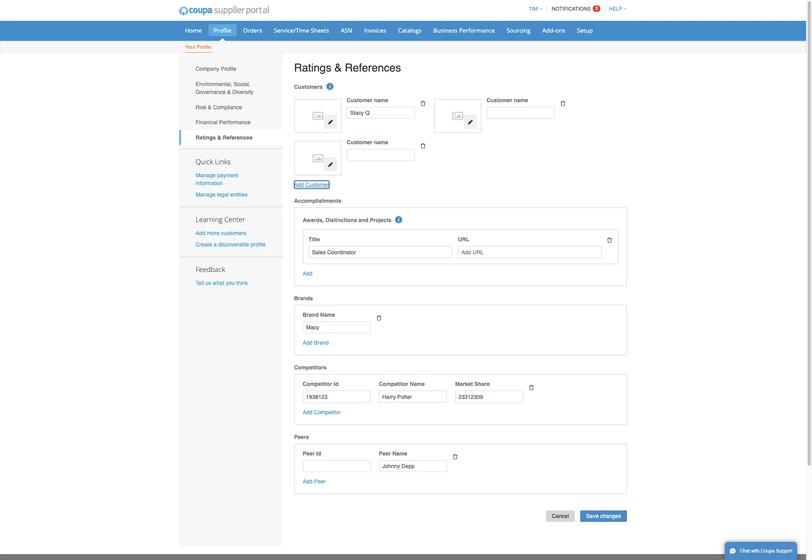 Task type: describe. For each thing, give the bounding box(es) containing it.
invoices link
[[359, 24, 392, 36]]

chat with coupa support
[[740, 548, 793, 554]]

2 customer name text field from the left
[[487, 107, 555, 119]]

compliance
[[213, 104, 242, 110]]

center
[[224, 215, 245, 224]]

name for peer name
[[393, 451, 408, 457]]

competitor id
[[303, 381, 339, 387]]

add-
[[543, 26, 556, 34]]

title
[[309, 236, 320, 243]]

add customer
[[294, 182, 329, 188]]

diversity
[[233, 89, 254, 95]]

setup
[[577, 26, 593, 34]]

learning
[[196, 215, 223, 224]]

add peer
[[303, 479, 326, 485]]

save
[[587, 513, 599, 519]]

company profile
[[196, 66, 236, 72]]

id for peer id
[[316, 451, 321, 457]]

share
[[475, 381, 490, 387]]

chat with coupa support button
[[725, 542, 798, 560]]

ons
[[556, 26, 566, 34]]

add competitor
[[303, 409, 341, 416]]

customer for 1st customer name text box from the right
[[487, 97, 513, 103]]

risk & compliance
[[196, 104, 242, 110]]

brand name
[[303, 312, 335, 318]]

brands
[[294, 295, 313, 302]]

0 vertical spatial brand
[[303, 312, 319, 318]]

your
[[185, 44, 196, 50]]

& right risk
[[208, 104, 212, 110]]

with
[[752, 548, 760, 554]]

awards, distinctions and projects
[[303, 217, 392, 223]]

tim
[[529, 6, 538, 12]]

sourcing link
[[502, 24, 536, 36]]

competitor inside button
[[314, 409, 341, 416]]

risk
[[196, 104, 207, 110]]

peer for peer id
[[303, 451, 315, 457]]

manage for manage payment information
[[196, 172, 216, 178]]

a
[[214, 242, 217, 248]]

notifications
[[552, 6, 591, 12]]

save changes button
[[581, 511, 628, 522]]

create
[[196, 242, 212, 248]]

Competitor Name text field
[[379, 391, 447, 403]]

0 vertical spatial profile
[[214, 26, 232, 34]]

change image image for 1st customer name text box from the left's logo
[[328, 119, 333, 125]]

URL text field
[[458, 246, 602, 258]]

projects
[[370, 217, 392, 223]]

help link
[[606, 6, 628, 12]]

manage payment information link
[[196, 172, 238, 186]]

cancel
[[552, 513, 569, 519]]

1 vertical spatial references
[[223, 134, 253, 141]]

financial performance link
[[179, 115, 282, 130]]

distinctions
[[326, 217, 357, 223]]

tim link
[[526, 6, 543, 12]]

logo image for 1st customer name text box from the left
[[298, 103, 337, 129]]

business performance link
[[429, 24, 500, 36]]

name for brand name
[[320, 312, 335, 318]]

company
[[196, 66, 219, 72]]

name for customer name text field
[[374, 139, 389, 146]]

add for add
[[303, 270, 313, 277]]

tell us what you think button
[[196, 279, 248, 287]]

learning center
[[196, 215, 245, 224]]

risk & compliance link
[[179, 100, 282, 115]]

service/time sheets
[[274, 26, 329, 34]]

business
[[434, 26, 458, 34]]

add peer button
[[303, 478, 326, 486]]

customer name for 1st customer name text box from the left
[[347, 97, 389, 103]]

orders
[[243, 26, 262, 34]]

market
[[455, 381, 473, 387]]

and
[[359, 217, 369, 223]]

financial performance
[[196, 119, 251, 126]]

coupa
[[761, 548, 775, 554]]

profile link
[[209, 24, 237, 36]]

home
[[185, 26, 202, 34]]

1 horizontal spatial references
[[345, 61, 401, 74]]

sheets
[[311, 26, 329, 34]]

1 customer name text field from the left
[[347, 107, 415, 119]]

add more customers link
[[196, 230, 247, 236]]

peer id
[[303, 451, 321, 457]]

orders link
[[238, 24, 268, 36]]

customers
[[221, 230, 247, 236]]

navigation containing notifications 0
[[526, 1, 628, 17]]

create a discoverable profile link
[[196, 242, 266, 248]]

competitor for competitor id
[[303, 381, 332, 387]]

add-ons link
[[538, 24, 571, 36]]

information
[[196, 180, 223, 186]]



Task type: vqa. For each thing, say whether or not it's contained in the screenshot.
Line
no



Task type: locate. For each thing, give the bounding box(es) containing it.
id
[[334, 381, 339, 387], [316, 451, 321, 457]]

environmental, social, governance & diversity link
[[179, 77, 282, 100]]

Competitor Id text field
[[303, 391, 371, 403]]

add up accomplishments
[[294, 182, 304, 188]]

0 horizontal spatial additional information image
[[327, 83, 334, 90]]

customer
[[347, 97, 373, 103], [487, 97, 513, 103], [347, 139, 373, 146], [306, 182, 329, 188]]

1 manage from the top
[[196, 172, 216, 178]]

peers
[[294, 434, 309, 440]]

0 vertical spatial ratings & references
[[294, 61, 401, 74]]

entities
[[230, 191, 248, 198]]

add for add more customers
[[196, 230, 206, 236]]

add more customers
[[196, 230, 247, 236]]

0 horizontal spatial id
[[316, 451, 321, 457]]

peer for peer name
[[379, 451, 391, 457]]

add for add customer
[[294, 182, 304, 188]]

home link
[[180, 24, 207, 36]]

0 horizontal spatial ratings & references
[[196, 134, 253, 141]]

brand down brands
[[303, 312, 319, 318]]

0 horizontal spatial references
[[223, 134, 253, 141]]

ratings up customers
[[294, 61, 332, 74]]

additional information image right customers
[[327, 83, 334, 90]]

Customer name text field
[[347, 107, 415, 119], [487, 107, 555, 119]]

additional information image
[[327, 83, 334, 90], [396, 216, 403, 223]]

service/time
[[274, 26, 309, 34]]

id for competitor id
[[334, 381, 339, 387]]

market share
[[455, 381, 490, 387]]

asn
[[341, 26, 353, 34]]

quick links
[[196, 157, 231, 166]]

cancel link
[[546, 511, 575, 522]]

think
[[236, 280, 248, 286]]

1 horizontal spatial additional information image
[[396, 216, 403, 223]]

sourcing
[[507, 26, 531, 34]]

peer down peer id text field
[[314, 479, 326, 485]]

competitor for competitor name
[[379, 381, 409, 387]]

ratings & references
[[294, 61, 401, 74], [196, 134, 253, 141]]

0 vertical spatial id
[[334, 381, 339, 387]]

save changes
[[587, 513, 622, 519]]

2 horizontal spatial name
[[410, 381, 425, 387]]

& down financial performance on the top of the page
[[218, 134, 221, 141]]

tell us what you think
[[196, 280, 248, 286]]

setup link
[[572, 24, 598, 36]]

1 horizontal spatial id
[[334, 381, 339, 387]]

customer for 1st customer name text box from the left
[[347, 97, 373, 103]]

2 vertical spatial name
[[393, 451, 408, 457]]

0 vertical spatial references
[[345, 61, 401, 74]]

competitors
[[294, 365, 327, 371]]

change image image
[[328, 119, 333, 125], [468, 119, 473, 125], [328, 162, 333, 167]]

add competitor button
[[303, 408, 341, 416]]

add up the create
[[196, 230, 206, 236]]

coupa supplier portal image
[[173, 1, 275, 21]]

competitor up 'competitor name' text field
[[379, 381, 409, 387]]

your profile link
[[185, 42, 212, 53]]

catalogs link
[[393, 24, 427, 36]]

0 vertical spatial performance
[[459, 26, 495, 34]]

1 vertical spatial id
[[316, 451, 321, 457]]

profile up environmental, social, governance & diversity link
[[221, 66, 236, 72]]

manage inside manage payment information
[[196, 172, 216, 178]]

1 horizontal spatial name
[[393, 451, 408, 457]]

profile for company profile
[[221, 66, 236, 72]]

0 horizontal spatial performance
[[219, 119, 251, 126]]

navigation
[[526, 1, 628, 17]]

ratings & references down financial performance on the top of the page
[[196, 134, 253, 141]]

url
[[458, 236, 470, 243]]

brand
[[303, 312, 319, 318], [314, 340, 329, 346]]

1 vertical spatial profile
[[197, 44, 211, 50]]

change image image for customer name text field's logo
[[328, 162, 333, 167]]

performance inside 'link'
[[459, 26, 495, 34]]

profile right your
[[197, 44, 211, 50]]

brand inside add brand button
[[314, 340, 329, 346]]

0 vertical spatial name
[[320, 312, 335, 318]]

id up peer id text field
[[316, 451, 321, 457]]

social,
[[234, 81, 251, 87]]

1 horizontal spatial ratings
[[294, 61, 332, 74]]

& left diversity
[[227, 89, 231, 95]]

ratings & references link
[[179, 130, 282, 145]]

0
[[596, 6, 599, 11]]

add up competitors
[[303, 340, 313, 346]]

environmental,
[[196, 81, 233, 87]]

1 horizontal spatial customer name text field
[[487, 107, 555, 119]]

competitor name
[[379, 381, 425, 387]]

accomplishments
[[294, 198, 342, 204]]

manage legal entities
[[196, 191, 248, 198]]

peer inside button
[[314, 479, 326, 485]]

Peer Name text field
[[379, 460, 447, 472]]

manage for manage legal entities
[[196, 191, 216, 198]]

ratings
[[294, 61, 332, 74], [196, 134, 216, 141]]

catalogs
[[398, 26, 422, 34]]

customer name for customer name text field
[[347, 139, 389, 146]]

brand down the brand name text box
[[314, 340, 329, 346]]

add-ons
[[543, 26, 566, 34]]

notifications 0
[[552, 6, 599, 12]]

logo image for customer name text field
[[298, 145, 337, 171]]

customer inside button
[[306, 182, 329, 188]]

add up brands
[[303, 270, 313, 277]]

name up the brand name text box
[[320, 312, 335, 318]]

help
[[609, 6, 623, 12]]

awards,
[[303, 217, 324, 223]]

quick
[[196, 157, 213, 166]]

ratings & references down asn link
[[294, 61, 401, 74]]

Market Share text field
[[455, 391, 524, 403]]

business performance
[[434, 26, 495, 34]]

add for add brand
[[303, 340, 313, 346]]

Peer Id text field
[[303, 460, 371, 472]]

environmental, social, governance & diversity
[[196, 81, 254, 95]]

performance for financial performance
[[219, 119, 251, 126]]

Customer name text field
[[347, 149, 415, 161]]

2 manage from the top
[[196, 191, 216, 198]]

peer up peer name text field
[[379, 451, 391, 457]]

2 vertical spatial profile
[[221, 66, 236, 72]]

ratings & references inside ratings & references link
[[196, 134, 253, 141]]

& inside "environmental, social, governance & diversity"
[[227, 89, 231, 95]]

0 vertical spatial additional information image
[[327, 83, 334, 90]]

customers
[[294, 84, 323, 90]]

support
[[777, 548, 793, 554]]

0 vertical spatial manage
[[196, 172, 216, 178]]

logo image
[[298, 103, 337, 129], [438, 103, 477, 129], [298, 145, 337, 171]]

competitor down competitors
[[303, 381, 332, 387]]

more
[[207, 230, 220, 236]]

1 vertical spatial ratings & references
[[196, 134, 253, 141]]

governance
[[196, 89, 226, 95]]

name for competitor name
[[410, 381, 425, 387]]

1 vertical spatial name
[[410, 381, 425, 387]]

add up peers
[[303, 409, 313, 416]]

additional information image right projects
[[396, 216, 403, 223]]

financial
[[196, 119, 218, 126]]

add for add peer
[[303, 479, 313, 485]]

manage
[[196, 172, 216, 178], [196, 191, 216, 198]]

peer down peers
[[303, 451, 315, 457]]

payment
[[217, 172, 238, 178]]

name for 1st customer name text box from the left
[[374, 97, 389, 103]]

service/time sheets link
[[269, 24, 334, 36]]

customer name for 1st customer name text box from the right
[[487, 97, 529, 103]]

1 vertical spatial performance
[[219, 119, 251, 126]]

what
[[213, 280, 225, 286]]

ratings down financial at the top of page
[[196, 134, 216, 141]]

name for 1st customer name text box from the right
[[514, 97, 529, 103]]

additional information image for awards, distinctions and projects
[[396, 216, 403, 223]]

Brand Name text field
[[303, 322, 371, 334]]

profile down "coupa supplier portal" image on the top of the page
[[214, 26, 232, 34]]

0 vertical spatial ratings
[[294, 61, 332, 74]]

name
[[320, 312, 335, 318], [410, 381, 425, 387], [393, 451, 408, 457]]

1 vertical spatial additional information image
[[396, 216, 403, 223]]

name up 'competitor name' text field
[[410, 381, 425, 387]]

tell
[[196, 280, 204, 286]]

performance
[[459, 26, 495, 34], [219, 119, 251, 126]]

name up peer name text field
[[393, 451, 408, 457]]

manage payment information
[[196, 172, 238, 186]]

competitor down competitor id text field
[[314, 409, 341, 416]]

& down asn link
[[335, 61, 342, 74]]

invoices
[[364, 26, 387, 34]]

&
[[335, 61, 342, 74], [227, 89, 231, 95], [208, 104, 212, 110], [218, 134, 221, 141]]

change image image for 1st customer name text box from the right logo
[[468, 119, 473, 125]]

Title text field
[[309, 246, 452, 258]]

customer for customer name text field
[[347, 139, 373, 146]]

add down peer id
[[303, 479, 313, 485]]

1 vertical spatial brand
[[314, 340, 329, 346]]

id up competitor id text field
[[334, 381, 339, 387]]

additional information image for customers
[[327, 83, 334, 90]]

0 horizontal spatial customer name text field
[[347, 107, 415, 119]]

profile for your profile
[[197, 44, 211, 50]]

add for add competitor
[[303, 409, 313, 416]]

chat
[[740, 548, 750, 554]]

1 vertical spatial ratings
[[196, 134, 216, 141]]

peer name
[[379, 451, 408, 457]]

performance right business
[[459, 26, 495, 34]]

0 horizontal spatial name
[[320, 312, 335, 318]]

1 horizontal spatial performance
[[459, 26, 495, 34]]

us
[[206, 280, 211, 286]]

manage down information
[[196, 191, 216, 198]]

1 vertical spatial manage
[[196, 191, 216, 198]]

references down financial performance link
[[223, 134, 253, 141]]

add customer button
[[294, 181, 329, 189]]

references down 'invoices'
[[345, 61, 401, 74]]

manage legal entities link
[[196, 191, 248, 198]]

logo image for 1st customer name text box from the right
[[438, 103, 477, 129]]

create a discoverable profile
[[196, 242, 266, 248]]

asn link
[[336, 24, 358, 36]]

performance for business performance
[[459, 26, 495, 34]]

manage up information
[[196, 172, 216, 178]]

0 horizontal spatial ratings
[[196, 134, 216, 141]]

performance up ratings & references link
[[219, 119, 251, 126]]

add brand button
[[303, 339, 329, 347]]

1 horizontal spatial ratings & references
[[294, 61, 401, 74]]

links
[[215, 157, 231, 166]]

feedback
[[196, 265, 225, 274]]



